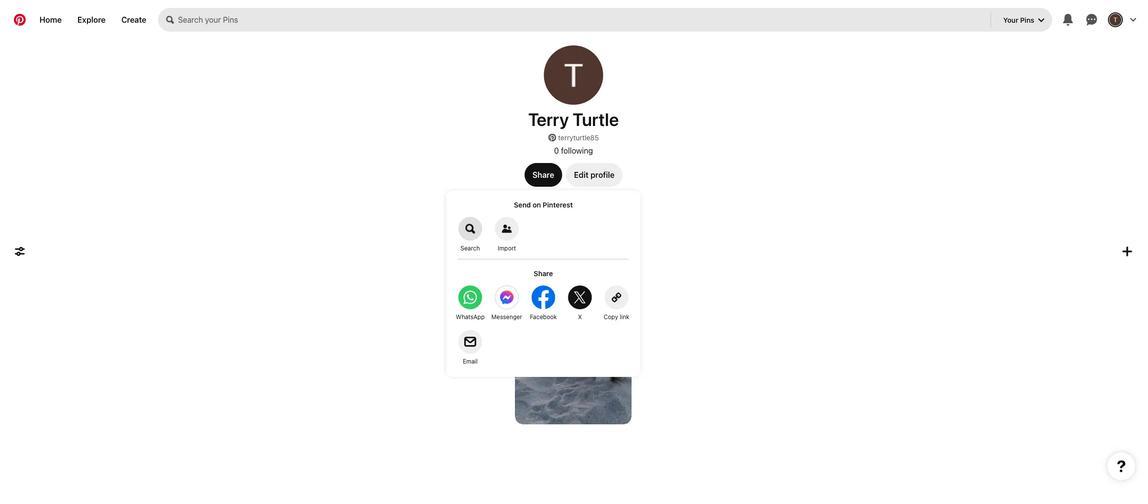 Task type: describe. For each thing, give the bounding box(es) containing it.
share on twitter image
[[568, 286, 592, 309]]

following
[[561, 146, 593, 155]]

home
[[40, 15, 62, 24]]

explore link
[[70, 8, 113, 32]]

edit profile button
[[566, 163, 623, 187]]

explore
[[77, 15, 106, 24]]

send
[[514, 201, 531, 209]]

on
[[533, 201, 541, 209]]

Search text field
[[178, 8, 989, 32]]

terry turtle image
[[1110, 14, 1122, 26]]

search
[[461, 245, 480, 252]]

turtle
[[573, 109, 619, 130]]

import
[[498, 245, 516, 252]]

share button
[[525, 163, 562, 187]]

terry
[[528, 109, 569, 130]]

link
[[620, 313, 630, 320]]

your pins button
[[996, 8, 1052, 32]]

copy
[[604, 313, 618, 320]]

send on pinterest
[[514, 201, 573, 209]]

profile
[[591, 170, 615, 180]]

edit
[[574, 170, 589, 180]]

share inside button
[[533, 170, 554, 180]]

terry turtle
[[528, 109, 619, 130]]

copy link
[[604, 313, 630, 320]]

x
[[578, 313, 582, 320]]

your
[[1003, 16, 1019, 24]]

0
[[554, 146, 559, 155]]

share on messenger image
[[495, 286, 519, 309]]

terryturtle85 image
[[544, 45, 603, 105]]

facebook
[[530, 313, 557, 320]]



Task type: vqa. For each thing, say whether or not it's contained in the screenshot.
Merchant verification badge icon
no



Task type: locate. For each thing, give the bounding box(es) containing it.
edit profile
[[574, 170, 615, 180]]

pins
[[1020, 16, 1035, 24]]

home link
[[32, 8, 70, 32]]

0 following
[[554, 146, 593, 155]]

whatsapp
[[456, 313, 485, 320]]

1 vertical spatial share
[[534, 270, 553, 278]]

share
[[533, 170, 554, 180], [534, 270, 553, 278]]

this contains an image of: image
[[515, 269, 632, 425]]

your pins
[[1003, 16, 1035, 24]]

terryturtle85
[[558, 134, 599, 142]]

create
[[121, 15, 146, 24]]

email
[[463, 358, 478, 365]]

pinterest image
[[548, 134, 556, 142]]

dropdown image
[[1039, 17, 1044, 23]]

share up share on facebook image
[[534, 270, 553, 278]]

create link
[[113, 8, 154, 32]]

share on facebook image
[[532, 286, 555, 309]]

pinterest
[[543, 201, 573, 209]]

messenger
[[491, 313, 522, 320]]

share on email image
[[458, 330, 482, 354]]

search icon image
[[166, 16, 174, 24]]

share down 0
[[533, 170, 554, 180]]

0 vertical spatial share
[[533, 170, 554, 180]]



